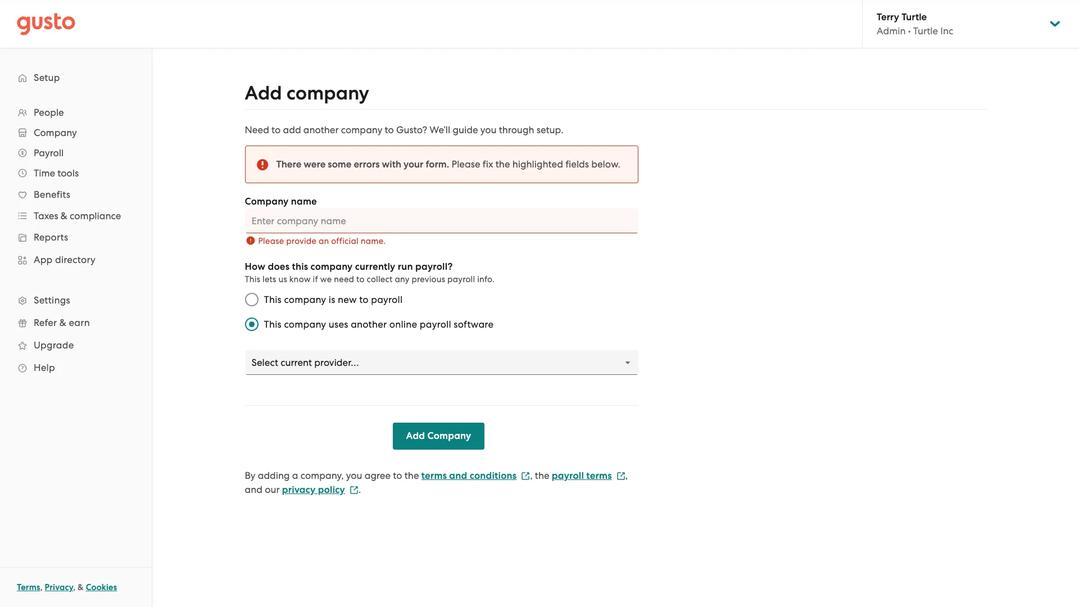 Task type: vqa. For each thing, say whether or not it's contained in the screenshot.
does at the top left
yes



Task type: locate. For each thing, give the bounding box(es) containing it.
company for add company
[[287, 82, 369, 105]]

and down 'by'
[[245, 484, 263, 495]]

1 vertical spatial &
[[59, 317, 66, 328]]

opens in a new tab image inside payroll terms link
[[617, 471, 626, 480]]

this
[[245, 274, 260, 284], [264, 294, 282, 305], [264, 319, 282, 330]]

this for this company is new to payroll
[[264, 294, 282, 305]]

some
[[328, 159, 352, 170]]

need
[[245, 124, 269, 135]]

home image
[[17, 13, 75, 35]]

, the
[[530, 470, 550, 481]]

taxes & compliance
[[34, 210, 121, 221]]

you right 'guide'
[[480, 124, 497, 135]]

terms
[[17, 582, 40, 593]]

2 horizontal spatial company
[[428, 430, 471, 442]]

1 horizontal spatial opens in a new tab image
[[617, 471, 626, 480]]

1 opens in a new tab image from the left
[[521, 471, 530, 480]]

company up we
[[311, 261, 353, 273]]

0 vertical spatial please
[[452, 159, 480, 170]]

adding
[[258, 470, 290, 481]]

another right add
[[303, 124, 339, 135]]

1 vertical spatial add
[[406, 430, 425, 442]]

0 vertical spatial you
[[480, 124, 497, 135]]

app directory
[[34, 254, 96, 265]]

compliance
[[70, 210, 121, 221]]

there
[[276, 159, 301, 170]]

2 vertical spatial &
[[78, 582, 84, 593]]

1 horizontal spatial the
[[496, 159, 510, 170]]

add
[[245, 82, 282, 105], [406, 430, 425, 442]]

1 vertical spatial this
[[264, 294, 282, 305]]

2 vertical spatial company
[[428, 430, 471, 442]]

another for company
[[303, 124, 339, 135]]

know
[[289, 274, 311, 284]]

add company button
[[393, 423, 485, 450]]

This company uses another online payroll software radio
[[239, 312, 264, 337]]

0 horizontal spatial and
[[245, 484, 263, 495]]

new
[[338, 294, 357, 305]]

0 horizontal spatial add
[[245, 82, 282, 105]]

opens in a new tab image right payroll terms
[[617, 471, 626, 480]]

to left gusto? at the top left
[[385, 124, 394, 135]]

opens in a new tab image
[[521, 471, 530, 480], [617, 471, 626, 480]]

does
[[268, 261, 290, 273]]

1 horizontal spatial you
[[480, 124, 497, 135]]

taxes
[[34, 210, 58, 221]]

you up opens in a new tab image
[[346, 470, 362, 481]]

this inside how does this company currently run payroll? this lets us know if we need to collect any previous payroll info.
[[245, 274, 260, 284]]

opens in a new tab image right conditions
[[521, 471, 530, 480]]

upgrade
[[34, 340, 74, 351]]

name
[[291, 196, 317, 207]]

2 opens in a new tab image from the left
[[617, 471, 626, 480]]

1 horizontal spatial add
[[406, 430, 425, 442]]

& inside dropdown button
[[61, 210, 67, 221]]

to
[[272, 124, 281, 135], [385, 124, 394, 135], [356, 274, 365, 284], [359, 294, 369, 305], [393, 470, 402, 481]]

1 horizontal spatial please
[[452, 159, 480, 170]]

the
[[496, 159, 510, 170], [405, 470, 419, 481], [535, 470, 550, 481]]

and inside , and our
[[245, 484, 263, 495]]

,
[[530, 470, 533, 481], [626, 470, 628, 481], [40, 582, 43, 593], [73, 582, 76, 593]]

online
[[389, 319, 417, 330]]

0 vertical spatial &
[[61, 210, 67, 221]]

2 vertical spatial this
[[264, 319, 282, 330]]

to right agree
[[393, 470, 402, 481]]

1 vertical spatial you
[[346, 470, 362, 481]]

provide
[[286, 236, 317, 246]]

•
[[908, 25, 911, 37]]

terms and conditions
[[421, 470, 517, 482]]

run
[[398, 261, 413, 273]]

1 terms from the left
[[421, 470, 447, 482]]

please provide an official name.
[[258, 236, 386, 246]]

to right need at the top of the page
[[356, 274, 365, 284]]

is
[[329, 294, 335, 305]]

list
[[0, 102, 152, 379]]

1 vertical spatial company
[[245, 196, 289, 207]]

1 horizontal spatial terms
[[586, 470, 612, 482]]

fields
[[566, 159, 589, 170]]

& left earn
[[59, 317, 66, 328]]

people
[[34, 107, 64, 118]]

, right payroll terms
[[626, 470, 628, 481]]

&
[[61, 210, 67, 221], [59, 317, 66, 328], [78, 582, 84, 593]]

the right agree
[[405, 470, 419, 481]]

another right uses on the bottom
[[351, 319, 387, 330]]

settings link
[[11, 290, 141, 310]]

company left the name
[[245, 196, 289, 207]]

refer & earn link
[[11, 313, 141, 333]]

0 horizontal spatial the
[[405, 470, 419, 481]]

0 horizontal spatial please
[[258, 236, 284, 246]]

company left uses on the bottom
[[284, 319, 326, 330]]

0 horizontal spatial another
[[303, 124, 339, 135]]

were
[[304, 159, 326, 170]]

opens in a new tab image inside terms and conditions link
[[521, 471, 530, 480]]

payroll right , the
[[552, 470, 584, 482]]

1 horizontal spatial and
[[449, 470, 467, 482]]

1 vertical spatial and
[[245, 484, 263, 495]]

0 horizontal spatial terms
[[421, 470, 447, 482]]

to inside how does this company currently run payroll? this lets us know if we need to collect any previous payroll info.
[[356, 274, 365, 284]]

payroll inside how does this company currently run payroll? this lets us know if we need to collect any previous payroll info.
[[448, 274, 475, 284]]

0 vertical spatial another
[[303, 124, 339, 135]]

0 horizontal spatial company
[[34, 127, 77, 138]]

0 horizontal spatial opens in a new tab image
[[521, 471, 530, 480]]

by adding a company, you agree to the
[[245, 470, 419, 481]]

and left conditions
[[449, 470, 467, 482]]

1 vertical spatial please
[[258, 236, 284, 246]]

company up add
[[287, 82, 369, 105]]

This company is new to payroll radio
[[239, 287, 264, 312]]

by
[[245, 470, 256, 481]]

lets
[[263, 274, 276, 284]]

0 vertical spatial add
[[245, 82, 282, 105]]

earn
[[69, 317, 90, 328]]

company up terms and conditions
[[428, 430, 471, 442]]

this down how
[[245, 274, 260, 284]]

and
[[449, 470, 467, 482], [245, 484, 263, 495]]

company down the know
[[284, 294, 326, 305]]

company
[[287, 82, 369, 105], [341, 124, 382, 135], [311, 261, 353, 273], [284, 294, 326, 305], [284, 319, 326, 330]]

a
[[292, 470, 298, 481]]

terms
[[421, 470, 447, 482], [586, 470, 612, 482]]

0 vertical spatial and
[[449, 470, 467, 482]]

setup link
[[11, 67, 141, 88]]

, right conditions
[[530, 470, 533, 481]]

company button
[[11, 123, 141, 143]]

& for compliance
[[61, 210, 67, 221]]

add for add company
[[245, 82, 282, 105]]

company down people
[[34, 127, 77, 138]]

add for add company
[[406, 430, 425, 442]]

company for company
[[34, 127, 77, 138]]

company inside dropdown button
[[34, 127, 77, 138]]

the right fix
[[496, 159, 510, 170]]

privacy policy link
[[282, 484, 359, 496]]

payroll terms link
[[552, 470, 626, 482]]

currently
[[355, 261, 395, 273]]

turtle right •
[[913, 25, 938, 37]]

you
[[480, 124, 497, 135], [346, 470, 362, 481]]

reports
[[34, 232, 68, 243]]

your
[[404, 159, 424, 170]]

please up does
[[258, 236, 284, 246]]

please left fix
[[452, 159, 480, 170]]

guide
[[453, 124, 478, 135]]

need to add another company to gusto? we'll guide you through setup.
[[245, 124, 564, 135]]

payroll
[[448, 274, 475, 284], [371, 294, 403, 305], [420, 319, 451, 330], [552, 470, 584, 482]]

add inside button
[[406, 430, 425, 442]]

0 vertical spatial this
[[245, 274, 260, 284]]

uses
[[329, 319, 348, 330]]

collect
[[367, 274, 393, 284]]

terms link
[[17, 582, 40, 593]]

help
[[34, 362, 55, 373]]

add company
[[245, 82, 369, 105]]

please
[[452, 159, 480, 170], [258, 236, 284, 246]]

this down lets
[[264, 294, 282, 305]]

opens in a new tab image for terms and conditions
[[521, 471, 530, 480]]

time tools button
[[11, 163, 141, 183]]

1 horizontal spatial company
[[245, 196, 289, 207]]

app directory link
[[11, 250, 141, 270]]

company inside button
[[428, 430, 471, 442]]

this down "this company is new to payroll" radio
[[264, 319, 282, 330]]

payroll left info.
[[448, 274, 475, 284]]

name.
[[361, 236, 386, 246]]

turtle
[[902, 11, 927, 23], [913, 25, 938, 37]]

and for conditions
[[449, 470, 467, 482]]

& left cookies
[[78, 582, 84, 593]]

1 vertical spatial another
[[351, 319, 387, 330]]

time
[[34, 168, 55, 179]]

turtle up •
[[902, 11, 927, 23]]

, and our
[[245, 470, 628, 495]]

add up , and our
[[406, 430, 425, 442]]

refer & earn
[[34, 317, 90, 328]]

1 horizontal spatial another
[[351, 319, 387, 330]]

add
[[283, 124, 301, 135]]

benefits link
[[11, 184, 141, 205]]

add up need
[[245, 82, 282, 105]]

tools
[[57, 168, 79, 179]]

the left payroll terms
[[535, 470, 550, 481]]

2 terms from the left
[[586, 470, 612, 482]]

& right taxes
[[61, 210, 67, 221]]

0 vertical spatial company
[[34, 127, 77, 138]]

0 horizontal spatial you
[[346, 470, 362, 481]]

an
[[319, 236, 329, 246]]



Task type: describe. For each thing, give the bounding box(es) containing it.
this company uses another online payroll software
[[264, 319, 494, 330]]

with
[[382, 159, 401, 170]]

this company is new to payroll
[[264, 294, 403, 305]]

2 horizontal spatial the
[[535, 470, 550, 481]]

terms , privacy , & cookies
[[17, 582, 117, 593]]

policy
[[318, 484, 345, 496]]

terry
[[877, 11, 899, 23]]

how does this company currently run payroll? this lets us know if we need to collect any previous payroll info.
[[245, 261, 495, 284]]

cookies button
[[86, 581, 117, 594]]

help link
[[11, 358, 141, 378]]

company,
[[301, 470, 344, 481]]

official
[[331, 236, 359, 246]]

reports link
[[11, 227, 141, 247]]

, inside , and our
[[626, 470, 628, 481]]

add company
[[406, 430, 471, 442]]

payroll down collect
[[371, 294, 403, 305]]

and for our
[[245, 484, 263, 495]]

directory
[[55, 254, 96, 265]]

privacy policy
[[282, 484, 345, 496]]

if
[[313, 274, 318, 284]]

gusto?
[[396, 124, 427, 135]]

payroll terms
[[552, 470, 612, 482]]

.
[[359, 484, 361, 495]]

privacy
[[282, 484, 316, 496]]

0 vertical spatial turtle
[[902, 11, 927, 23]]

the inside there were some errors with your form. please fix the highlighted fields below.
[[496, 159, 510, 170]]

, left cookies button
[[73, 582, 76, 593]]

info.
[[477, 274, 495, 284]]

software
[[454, 319, 494, 330]]

to left add
[[272, 124, 281, 135]]

privacy
[[45, 582, 73, 593]]

& for earn
[[59, 317, 66, 328]]

payroll button
[[11, 143, 141, 163]]

fix
[[483, 159, 493, 170]]

time tools
[[34, 168, 79, 179]]

list containing people
[[0, 102, 152, 379]]

app
[[34, 254, 53, 265]]

our
[[265, 484, 280, 495]]

conditions
[[470, 470, 517, 482]]

there were some errors with your form. please fix the highlighted fields below.
[[276, 159, 621, 170]]

terms and conditions link
[[421, 470, 530, 482]]

company for company name
[[245, 196, 289, 207]]

we
[[320, 274, 332, 284]]

gusto navigation element
[[0, 48, 152, 397]]

1 vertical spatial turtle
[[913, 25, 938, 37]]

terry turtle admin • turtle inc
[[877, 11, 954, 37]]

need
[[334, 274, 354, 284]]

company inside how does this company currently run payroll? this lets us know if we need to collect any previous payroll info.
[[311, 261, 353, 273]]

please inside there were some errors with your form. please fix the highlighted fields below.
[[452, 159, 480, 170]]

errors
[[354, 159, 380, 170]]

setup.
[[537, 124, 564, 135]]

us
[[279, 274, 287, 284]]

upgrade link
[[11, 335, 141, 355]]

benefits
[[34, 189, 70, 200]]

highlighted
[[513, 159, 563, 170]]

company for this company uses another online payroll software
[[284, 319, 326, 330]]

company for this company is new to payroll
[[284, 294, 326, 305]]

through
[[499, 124, 534, 135]]

to right the new
[[359, 294, 369, 305]]

previous
[[412, 274, 445, 284]]

Company name field
[[245, 209, 638, 233]]

any
[[395, 274, 410, 284]]

below.
[[591, 159, 621, 170]]

payroll right online
[[420, 319, 451, 330]]

payroll?
[[415, 261, 453, 273]]

company up errors
[[341, 124, 382, 135]]

people button
[[11, 102, 141, 123]]

refer
[[34, 317, 57, 328]]

agree
[[365, 470, 391, 481]]

opens in a new tab image
[[350, 486, 359, 495]]

opens in a new tab image for payroll terms
[[617, 471, 626, 480]]

, left privacy link
[[40, 582, 43, 593]]

taxes & compliance button
[[11, 206, 141, 226]]

cookies
[[86, 582, 117, 593]]

settings
[[34, 295, 70, 306]]

form.
[[426, 159, 449, 170]]

how
[[245, 261, 265, 273]]

setup
[[34, 72, 60, 83]]

another for online
[[351, 319, 387, 330]]

this for this company uses another online payroll software
[[264, 319, 282, 330]]

we'll
[[430, 124, 450, 135]]

inc
[[941, 25, 954, 37]]



